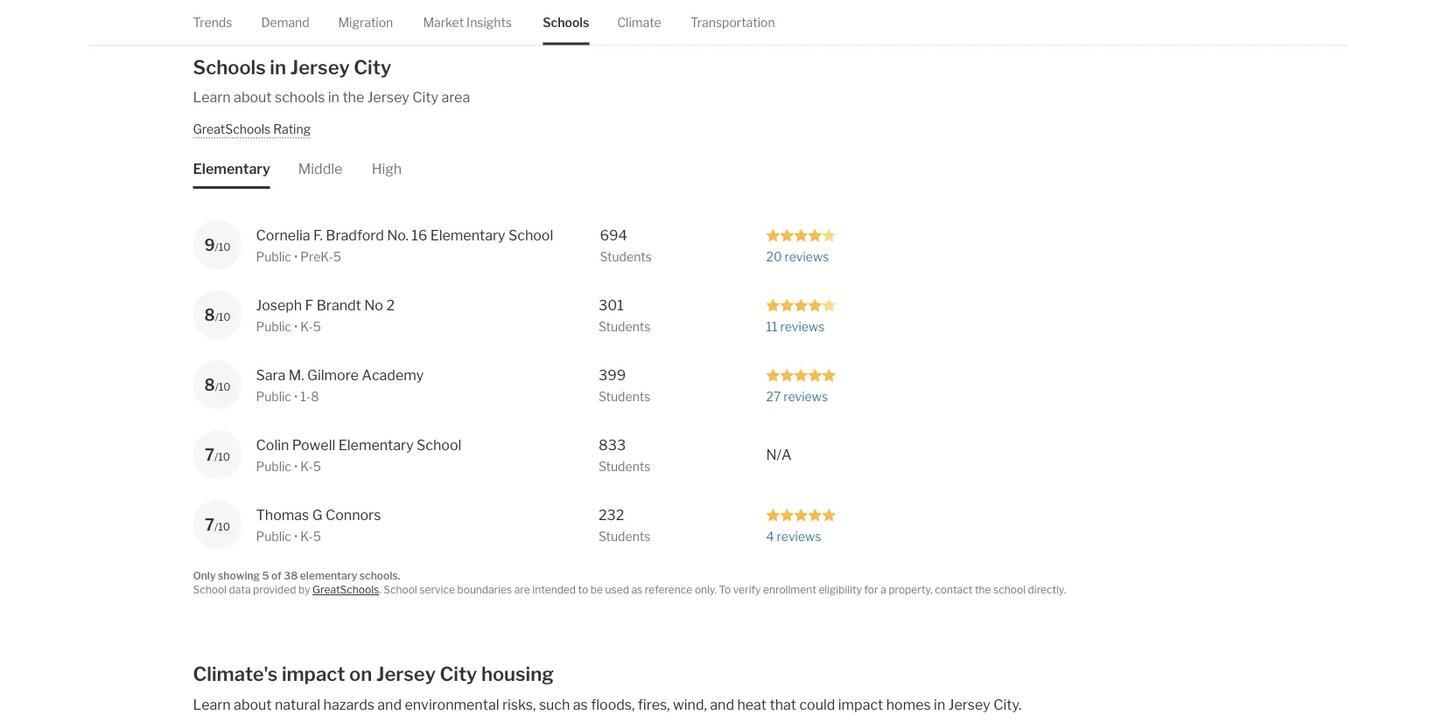 Task type: locate. For each thing, give the bounding box(es) containing it.
natural
[[275, 697, 321, 714]]

joseph f brandt no 2 public • k-5
[[256, 297, 395, 335]]

3 k- from the top
[[300, 530, 313, 545]]

prek-
[[300, 250, 333, 265]]

students for 301
[[599, 320, 651, 335]]

2 • from the top
[[294, 320, 298, 335]]

thomas g connors button
[[256, 505, 497, 526]]

4 reviews
[[766, 530, 821, 545]]

k- down powell
[[300, 460, 313, 475]]

schools down "trends" link
[[193, 55, 266, 79]]

impact
[[282, 663, 345, 686], [838, 697, 883, 714]]

/10 for cornelia
[[215, 240, 231, 253]]

rating 4.0 out of 5 element for 8
[[766, 297, 836, 312]]

7
[[205, 445, 214, 465], [205, 515, 214, 535]]

7 /10 left colin
[[205, 445, 230, 465]]

1 rating 4.0 out of 5 element from the top
[[766, 227, 836, 242]]

2 vertical spatial in
[[934, 697, 946, 714]]

jersey
[[290, 55, 350, 79], [367, 89, 409, 106], [376, 663, 436, 686], [949, 697, 991, 714]]

0 horizontal spatial city
[[354, 55, 391, 79]]

0 vertical spatial k-
[[300, 320, 313, 335]]

8 /10
[[204, 305, 231, 325], [204, 375, 231, 395]]

k- inside joseph f brandt no 2 public • k-5
[[300, 320, 313, 335]]

are
[[514, 584, 530, 597]]

1 7 from the top
[[205, 445, 214, 465]]

5 inside thomas g connors public • k-5
[[313, 530, 321, 545]]

about down 'climate's'
[[234, 697, 272, 714]]

the right the schools
[[343, 89, 364, 106]]

sara m. gilmore academy button
[[256, 365, 497, 386]]

rating 4.0 out of 5 element up 20 reviews
[[766, 227, 836, 242]]

elementary
[[300, 570, 357, 582]]

jersey right on
[[376, 663, 436, 686]]

students down 232
[[599, 530, 651, 545]]

public inside joseph f brandt no 2 public • k-5
[[256, 320, 291, 335]]

elementary right powell
[[339, 437, 414, 454]]

impact right could
[[838, 697, 883, 714]]

• inside thomas g connors public • k-5
[[294, 530, 298, 545]]

thomas g connors public • k-5
[[256, 507, 381, 545]]

1 k- from the top
[[300, 320, 313, 335]]

0 horizontal spatial in
[[270, 55, 286, 79]]

as right used
[[631, 584, 643, 597]]

/10 left colin
[[214, 451, 230, 463]]

1 horizontal spatial city
[[412, 89, 439, 106]]

greatschools
[[193, 122, 271, 137], [313, 584, 379, 597]]

public
[[256, 250, 291, 265], [256, 320, 291, 335], [256, 390, 291, 405], [256, 460, 291, 475], [256, 530, 291, 545]]

reviews right 11
[[780, 320, 825, 335]]

8 /10 for joseph f brandt no 2
[[204, 305, 231, 325]]

1 • from the top
[[294, 250, 298, 265]]

4 • from the top
[[294, 460, 298, 475]]

/10 up showing on the bottom of the page
[[214, 521, 230, 533]]

2 vertical spatial elementary
[[339, 437, 414, 454]]

risks,
[[502, 697, 536, 714]]

1 vertical spatial city
[[412, 89, 439, 106]]

8 /10 left sara
[[204, 375, 231, 395]]

city down the "migration" link at the left of page
[[354, 55, 391, 79]]

3 • from the top
[[294, 390, 298, 405]]

1 vertical spatial k-
[[300, 460, 313, 475]]

students down 301 on the top
[[599, 320, 651, 335]]

• left prek-
[[294, 250, 298, 265]]

could
[[800, 697, 835, 714]]

reviews for 694
[[785, 250, 829, 265]]

as right such
[[573, 697, 588, 714]]

elementary element
[[193, 138, 270, 189]]

0 horizontal spatial impact
[[282, 663, 345, 686]]

1 vertical spatial learn
[[193, 697, 231, 714]]

2 /10 from the top
[[215, 311, 231, 323]]

8 /10 for sara m. gilmore academy
[[204, 375, 231, 395]]

• down powell
[[294, 460, 298, 475]]

reviews right '20' in the right of the page
[[785, 250, 829, 265]]

8 /10 left the joseph
[[204, 305, 231, 325]]

about
[[234, 89, 272, 106], [234, 697, 272, 714]]

5 down bradford
[[333, 250, 341, 265]]

1 rating 5.0 out of 5 element from the top
[[766, 367, 836, 383]]

sara
[[256, 367, 286, 384]]

eligibility
[[819, 584, 862, 597]]

climate
[[617, 15, 661, 30]]

heat
[[737, 697, 767, 714]]

8
[[204, 305, 215, 325], [204, 375, 215, 395], [311, 390, 319, 405]]

rating 5.0 out of 5 element
[[766, 367, 836, 383], [766, 507, 836, 523]]

in up the schools
[[270, 55, 286, 79]]

1 vertical spatial 7 /10
[[205, 515, 230, 535]]

/10 for thomas
[[214, 521, 230, 533]]

thomas
[[256, 507, 309, 524]]

0 horizontal spatial greatschools
[[193, 122, 271, 137]]

schools for schools
[[543, 15, 589, 30]]

rating 5.0 out of 5 element up 27 reviews
[[766, 367, 836, 383]]

232 students
[[599, 507, 651, 545]]

7 /10 up only
[[205, 515, 230, 535]]

0 vertical spatial rating 4.0 out of 5 element
[[766, 227, 836, 242]]

transportation
[[690, 15, 775, 30]]

rating 4.0 out of 5 element up '11 reviews'
[[766, 297, 836, 312]]

0 horizontal spatial as
[[573, 697, 588, 714]]

used
[[605, 584, 629, 597]]

2 7 /10 from the top
[[205, 515, 230, 535]]

7 /10 for colin powell elementary school
[[205, 445, 230, 465]]

5 down g
[[313, 530, 321, 545]]

• left '1-'
[[294, 390, 298, 405]]

rating 4.0 out of 5 element
[[766, 227, 836, 242], [766, 297, 836, 312]]

1 vertical spatial 7
[[205, 515, 214, 535]]

jersey left city.
[[949, 697, 991, 714]]

by
[[298, 584, 310, 597]]

and down climate's impact on jersey city housing
[[378, 697, 402, 714]]

in right homes
[[934, 697, 946, 714]]

and left heat on the right of page
[[710, 697, 734, 714]]

schools in jersey city
[[193, 55, 391, 79]]

0 vertical spatial greatschools
[[193, 122, 271, 137]]

learn up 'greatschools rating'
[[193, 89, 231, 106]]

2 vertical spatial k-
[[300, 530, 313, 545]]

1 7 /10 from the top
[[205, 445, 230, 465]]

2 k- from the top
[[300, 460, 313, 475]]

public down 'thomas'
[[256, 530, 291, 545]]

1 horizontal spatial greatschools
[[313, 584, 379, 597]]

• inside sara m. gilmore academy public • 1-8
[[294, 390, 298, 405]]

schools for schools in jersey city
[[193, 55, 266, 79]]

1 vertical spatial rating 5.0 out of 5 element
[[766, 507, 836, 523]]

0 horizontal spatial the
[[343, 89, 364, 106]]

2 learn from the top
[[193, 697, 231, 714]]

833 students
[[599, 437, 651, 475]]

1 and from the left
[[378, 697, 402, 714]]

1 horizontal spatial impact
[[838, 697, 883, 714]]

0 vertical spatial rating 5.0 out of 5 element
[[766, 367, 836, 383]]

• down the joseph
[[294, 320, 298, 335]]

5 /10 from the top
[[214, 521, 230, 533]]

in right the schools
[[328, 89, 340, 106]]

2 rating 4.0 out of 5 element from the top
[[766, 297, 836, 312]]

/10 left cornelia
[[215, 240, 231, 253]]

7 /10
[[205, 445, 230, 465], [205, 515, 230, 535]]

about up 'greatschools rating'
[[234, 89, 272, 106]]

cornelia
[[256, 226, 310, 244]]

learn about natural hazards and environmental risks, such as floods, fires, wind, and heat that      could impact homes in jersey city.
[[193, 697, 1022, 714]]

/10 inside 9 /10
[[215, 240, 231, 253]]

elementary down 'greatschools rating'
[[193, 160, 270, 177]]

reviews for 232
[[777, 530, 821, 545]]

rating 4.0 out of 5 element for 9
[[766, 227, 836, 242]]

0 horizontal spatial elementary
[[193, 160, 270, 177]]

on
[[349, 663, 372, 686]]

insights
[[467, 15, 512, 30]]

27 reviews
[[766, 390, 828, 405]]

elementary
[[193, 160, 270, 177], [430, 226, 506, 244], [339, 437, 414, 454]]

1 vertical spatial in
[[328, 89, 340, 106]]

0 vertical spatial 7
[[205, 445, 214, 465]]

5 public from the top
[[256, 530, 291, 545]]

2 vertical spatial city
[[440, 663, 477, 686]]

city left area
[[412, 89, 439, 106]]

0 vertical spatial 7 /10
[[205, 445, 230, 465]]

city
[[354, 55, 391, 79], [412, 89, 439, 106], [440, 663, 477, 686]]

/10
[[215, 240, 231, 253], [215, 311, 231, 323], [215, 381, 231, 393], [214, 451, 230, 463], [214, 521, 230, 533]]

rating 5.0 out of 5 element up "4 reviews" at bottom
[[766, 507, 836, 523]]

jersey up learn about schools in the jersey city area
[[290, 55, 350, 79]]

and
[[378, 697, 402, 714], [710, 697, 734, 714]]

k- inside thomas g connors public • k-5
[[300, 530, 313, 545]]

elementary right 16 in the top left of the page
[[430, 226, 506, 244]]

school left 694
[[509, 226, 553, 244]]

/10 left sara
[[215, 381, 231, 393]]

1 vertical spatial schools
[[193, 55, 266, 79]]

2 8 /10 from the top
[[204, 375, 231, 395]]

5 inside cornelia f. bradford no. 16 elementary school public • prek-5
[[333, 250, 341, 265]]

1 horizontal spatial the
[[975, 584, 991, 597]]

3 public from the top
[[256, 390, 291, 405]]

transportation link
[[690, 0, 775, 45]]

demand
[[261, 15, 310, 30]]

8 left sara
[[204, 375, 215, 395]]

0 vertical spatial as
[[631, 584, 643, 597]]

0 horizontal spatial and
[[378, 697, 402, 714]]

trends link
[[193, 0, 232, 45]]

0 vertical spatial about
[[234, 89, 272, 106]]

1 horizontal spatial schools
[[543, 15, 589, 30]]

4 public from the top
[[256, 460, 291, 475]]

k- down the f
[[300, 320, 313, 335]]

connors
[[326, 507, 381, 524]]

0 vertical spatial 8 /10
[[204, 305, 231, 325]]

1 8 /10 from the top
[[204, 305, 231, 325]]

5
[[333, 250, 341, 265], [313, 320, 321, 335], [313, 460, 321, 475], [313, 530, 321, 545], [262, 570, 269, 582]]

students for 399
[[599, 390, 651, 405]]

• inside colin powell elementary school public • k-5
[[294, 460, 298, 475]]

the
[[343, 89, 364, 106], [975, 584, 991, 597]]

students down the 833
[[599, 460, 651, 475]]

5 down powell
[[313, 460, 321, 475]]

1 horizontal spatial and
[[710, 697, 734, 714]]

school right .
[[384, 584, 417, 597]]

that
[[770, 697, 797, 714]]

694 students
[[600, 226, 652, 265]]

0 vertical spatial schools
[[543, 15, 589, 30]]

2 rating 5.0 out of 5 element from the top
[[766, 507, 836, 523]]

0 vertical spatial impact
[[282, 663, 345, 686]]

0 vertical spatial the
[[343, 89, 364, 106]]

public down cornelia
[[256, 250, 291, 265]]

1 vertical spatial rating 4.0 out of 5 element
[[766, 297, 836, 312]]

k-
[[300, 320, 313, 335], [300, 460, 313, 475], [300, 530, 313, 545]]

bradford
[[326, 226, 384, 244]]

/10 left the joseph
[[215, 311, 231, 323]]

schools left the 'climate'
[[543, 15, 589, 30]]

5 down the f
[[313, 320, 321, 335]]

school inside colin powell elementary school public • k-5
[[417, 437, 462, 454]]

reviews right 27
[[784, 390, 828, 405]]

school
[[509, 226, 553, 244], [417, 437, 462, 454], [193, 584, 227, 597], [384, 584, 417, 597]]

4 /10 from the top
[[214, 451, 230, 463]]

high
[[372, 160, 402, 177]]

impact up natural
[[282, 663, 345, 686]]

8 down gilmore
[[311, 390, 319, 405]]

2 7 from the top
[[205, 515, 214, 535]]

reviews for 301
[[780, 320, 825, 335]]

public down sara
[[256, 390, 291, 405]]

2 horizontal spatial elementary
[[430, 226, 506, 244]]

learn for learn about natural hazards and environmental risks, such as floods, fires, wind, and heat that      could impact homes in jersey city.
[[193, 697, 231, 714]]

public inside thomas g connors public • k-5
[[256, 530, 291, 545]]

0 vertical spatial learn
[[193, 89, 231, 106]]

1 /10 from the top
[[215, 240, 231, 253]]

learn
[[193, 89, 231, 106], [193, 697, 231, 714]]

1 vertical spatial about
[[234, 697, 272, 714]]

school down academy in the bottom of the page
[[417, 437, 462, 454]]

1 vertical spatial greatschools
[[313, 584, 379, 597]]

1 public from the top
[[256, 250, 291, 265]]

schools link
[[543, 0, 589, 45]]

schools
[[275, 89, 325, 106]]

students down 399
[[599, 390, 651, 405]]

reviews
[[785, 250, 829, 265], [780, 320, 825, 335], [784, 390, 828, 405], [777, 530, 821, 545]]

students down 694
[[600, 250, 652, 265]]

2 horizontal spatial in
[[934, 697, 946, 714]]

cornelia f. bradford no. 16 elementary school button
[[256, 225, 553, 246]]

greatschools down elementary
[[313, 584, 379, 597]]

1 vertical spatial elementary
[[430, 226, 506, 244]]

public down the joseph
[[256, 320, 291, 335]]

27
[[766, 390, 781, 405]]

1 vertical spatial 8 /10
[[204, 375, 231, 395]]

•
[[294, 250, 298, 265], [294, 320, 298, 335], [294, 390, 298, 405], [294, 460, 298, 475], [294, 530, 298, 545]]

7 up only
[[205, 515, 214, 535]]

2 public from the top
[[256, 320, 291, 335]]

1 about from the top
[[234, 89, 272, 106]]

8 for sara
[[204, 375, 215, 395]]

/10 for joseph
[[215, 311, 231, 323]]

301
[[599, 297, 624, 314]]

0 horizontal spatial schools
[[193, 55, 266, 79]]

public down colin
[[256, 460, 291, 475]]

the left school
[[975, 584, 991, 597]]

learn down 'climate's'
[[193, 697, 231, 714]]

• down 'thomas'
[[294, 530, 298, 545]]

colin powell elementary school public • k-5
[[256, 437, 462, 475]]

8 inside sara m. gilmore academy public • 1-8
[[311, 390, 319, 405]]

7 left colin
[[205, 445, 214, 465]]

1 vertical spatial the
[[975, 584, 991, 597]]

1 horizontal spatial elementary
[[339, 437, 414, 454]]

1 learn from the top
[[193, 89, 231, 106]]

rating 5.0 out of 5 element for 8
[[766, 367, 836, 383]]

5 • from the top
[[294, 530, 298, 545]]

directly.
[[1028, 584, 1066, 597]]

housing
[[481, 663, 554, 686]]

schools
[[543, 15, 589, 30], [193, 55, 266, 79]]

3 /10 from the top
[[215, 381, 231, 393]]

8 down 9
[[204, 305, 215, 325]]

city up environmental
[[440, 663, 477, 686]]

k- down g
[[300, 530, 313, 545]]

greatschools up elementary element
[[193, 122, 271, 137]]

2 about from the top
[[234, 697, 272, 714]]

reviews right 4
[[777, 530, 821, 545]]

students for 694
[[600, 250, 652, 265]]



Task type: vqa. For each thing, say whether or not it's contained in the screenshot.
the top 8 Units
no



Task type: describe. For each thing, give the bounding box(es) containing it.
climate link
[[617, 0, 661, 45]]

399 students
[[599, 367, 651, 405]]

n/a
[[766, 446, 792, 463]]

provided
[[253, 584, 296, 597]]

intended
[[532, 584, 576, 597]]

5 left of
[[262, 570, 269, 582]]

reference
[[645, 584, 693, 597]]

1 horizontal spatial as
[[631, 584, 643, 597]]

5 inside colin powell elementary school public • k-5
[[313, 460, 321, 475]]

cornelia f. bradford no. 16 elementary school public • prek-5
[[256, 226, 553, 265]]

20
[[766, 250, 782, 265]]

trends
[[193, 15, 232, 30]]

reviews for 399
[[784, 390, 828, 405]]

climate's
[[193, 663, 278, 686]]

elementary inside cornelia f. bradford no. 16 elementary school public • prek-5
[[430, 226, 506, 244]]

rating
[[273, 122, 311, 137]]

boundaries
[[457, 584, 512, 597]]

2
[[386, 297, 395, 314]]

such
[[539, 697, 570, 714]]

5 inside joseph f brandt no 2 public • k-5
[[313, 320, 321, 335]]

7 for thomas g connors
[[205, 515, 214, 535]]

school
[[994, 584, 1026, 597]]

joseph f brandt no 2 button
[[256, 295, 497, 316]]

greatschools rating
[[193, 122, 311, 137]]

school inside cornelia f. bradford no. 16 elementary school public • prek-5
[[509, 226, 553, 244]]

a
[[881, 584, 887, 597]]

2 horizontal spatial city
[[440, 663, 477, 686]]

833
[[599, 437, 626, 454]]

environmental
[[405, 697, 499, 714]]

middle
[[298, 160, 343, 177]]

about for natural
[[234, 697, 272, 714]]

public inside cornelia f. bradford no. 16 elementary school public • prek-5
[[256, 250, 291, 265]]

climate's impact on jersey city housing
[[193, 663, 554, 686]]

of
[[271, 570, 282, 582]]

1 vertical spatial as
[[573, 697, 588, 714]]

gilmore
[[307, 367, 359, 384]]

students for 232
[[599, 530, 651, 545]]

schools.
[[360, 570, 400, 582]]

2 and from the left
[[710, 697, 734, 714]]

public inside colin powell elementary school public • k-5
[[256, 460, 291, 475]]

school data provided by greatschools . school service boundaries are intended to be used as reference only. to verify enrollment eligibility for a property, contact the school directly.
[[193, 584, 1066, 597]]

academy
[[362, 367, 424, 384]]

jersey up high element
[[367, 89, 409, 106]]

no.
[[387, 226, 409, 244]]

property,
[[889, 584, 933, 597]]

hazards
[[324, 697, 375, 714]]

1-
[[300, 390, 311, 405]]

11 reviews
[[766, 320, 825, 335]]

0 vertical spatial elementary
[[193, 160, 270, 177]]

about for schools
[[234, 89, 272, 106]]

.
[[379, 584, 381, 597]]

sara m. gilmore academy public • 1-8
[[256, 367, 424, 405]]

4
[[766, 530, 774, 545]]

7 /10 for thomas g connors
[[205, 515, 230, 535]]

colin
[[256, 437, 289, 454]]

to
[[719, 584, 731, 597]]

showing
[[218, 570, 260, 582]]

301 students
[[599, 297, 651, 335]]

no
[[364, 297, 383, 314]]

k- inside colin powell elementary school public • k-5
[[300, 460, 313, 475]]

learn about schools in the jersey city area
[[193, 89, 470, 106]]

verify
[[733, 584, 761, 597]]

only.
[[695, 584, 717, 597]]

f.
[[313, 226, 323, 244]]

greatschools link
[[313, 584, 379, 597]]

m.
[[289, 367, 304, 384]]

migration
[[338, 15, 393, 30]]

migration link
[[338, 0, 393, 45]]

694
[[600, 226, 628, 244]]

1 vertical spatial impact
[[838, 697, 883, 714]]

market insights link
[[423, 0, 512, 45]]

0 vertical spatial city
[[354, 55, 391, 79]]

powell
[[292, 437, 335, 454]]

38
[[284, 570, 298, 582]]

service
[[420, 584, 455, 597]]

middle element
[[298, 138, 343, 189]]

high element
[[372, 138, 402, 189]]

floods,
[[591, 697, 635, 714]]

joseph
[[256, 297, 302, 314]]

9 /10
[[204, 235, 231, 254]]

learn for learn about schools in the jersey city area
[[193, 89, 231, 106]]

only
[[193, 570, 216, 582]]

public inside sara m. gilmore academy public • 1-8
[[256, 390, 291, 405]]

data
[[229, 584, 251, 597]]

wind,
[[673, 697, 707, 714]]

399
[[599, 367, 626, 384]]

rating 5.0 out of 5 element for 7
[[766, 507, 836, 523]]

city.
[[994, 697, 1022, 714]]

• inside cornelia f. bradford no. 16 elementary school public • prek-5
[[294, 250, 298, 265]]

elementary inside colin powell elementary school public • k-5
[[339, 437, 414, 454]]

0 vertical spatial in
[[270, 55, 286, 79]]

only showing 5 of         38 elementary schools.
[[193, 570, 400, 582]]

fires,
[[638, 697, 670, 714]]

8 for joseph
[[204, 305, 215, 325]]

f
[[305, 297, 314, 314]]

brandt
[[317, 297, 361, 314]]

20 reviews
[[766, 250, 829, 265]]

market insights
[[423, 15, 512, 30]]

school down only
[[193, 584, 227, 597]]

be
[[591, 584, 603, 597]]

/10 for sara
[[215, 381, 231, 393]]

demand link
[[261, 0, 310, 45]]

colin powell elementary school button
[[256, 435, 497, 456]]

/10 for colin
[[214, 451, 230, 463]]

area
[[442, 89, 470, 106]]

1 horizontal spatial in
[[328, 89, 340, 106]]

homes
[[886, 697, 931, 714]]

7 for colin powell elementary school
[[205, 445, 214, 465]]

students for 833
[[599, 460, 651, 475]]

g
[[312, 507, 323, 524]]

11
[[766, 320, 778, 335]]

• inside joseph f brandt no 2 public • k-5
[[294, 320, 298, 335]]



